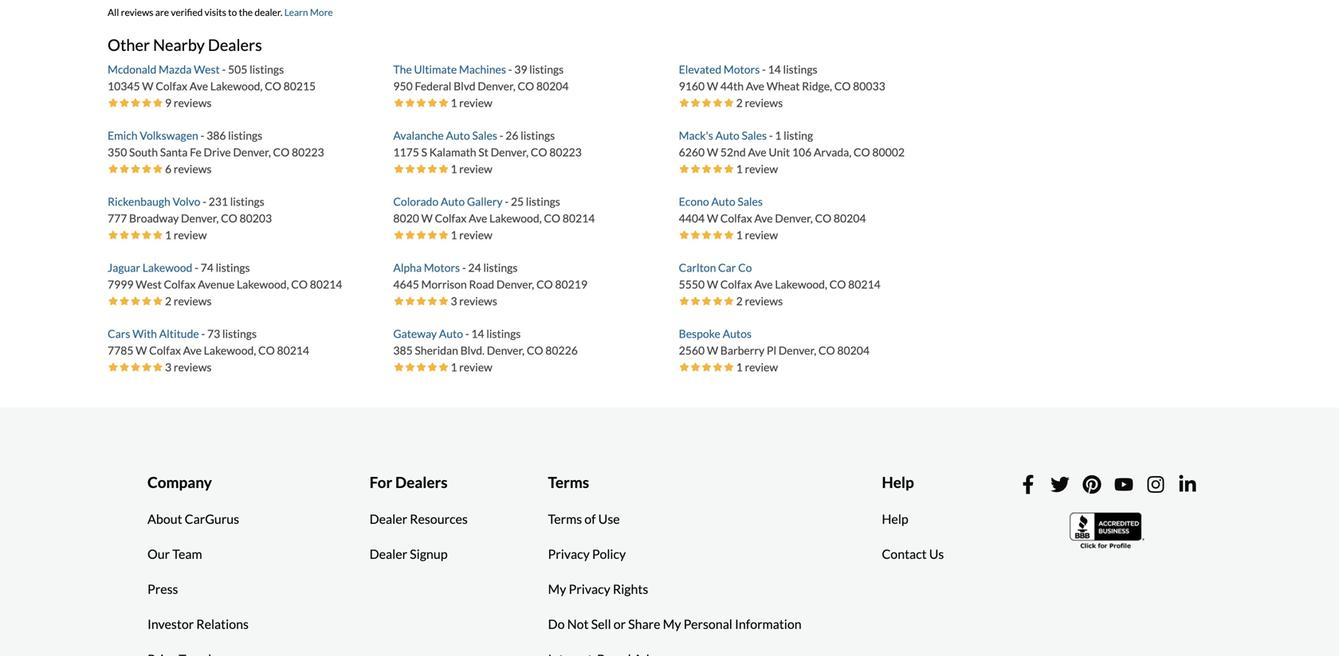 Task type: describe. For each thing, give the bounding box(es) containing it.
motors for elevated
[[724, 63, 760, 76]]

lakewood
[[142, 261, 192, 275]]

- left 39 at the left top of the page
[[508, 63, 512, 76]]

231
[[209, 195, 228, 208]]

8020 w colfax ave lakewood, co 80214
[[393, 212, 595, 225]]

106
[[792, 146, 812, 159]]

blvd.
[[460, 344, 485, 358]]

7785
[[108, 344, 134, 358]]

santa
[[160, 146, 188, 159]]

signup
[[410, 547, 448, 562]]

investor
[[147, 617, 194, 633]]

unit
[[769, 146, 790, 159]]

colfax for 7999
[[164, 278, 196, 291]]

gateway auto link
[[393, 327, 465, 341]]

about cargurus
[[147, 512, 239, 527]]

volvo
[[173, 195, 200, 208]]

ave for 10345
[[190, 79, 208, 93]]

1175 s kalamath st denver, co 80223
[[393, 146, 582, 159]]

to
[[228, 6, 237, 18]]

review for 2560
[[745, 361, 778, 374]]

1 for rickenbaugh volvo - 231 listings
[[165, 228, 171, 242]]

dealer resources
[[370, 512, 468, 527]]

1 review for 1175
[[451, 162, 492, 176]]

sales for ave
[[742, 129, 767, 142]]

review for 385
[[459, 361, 492, 374]]

listings right 386
[[228, 129, 262, 142]]

950
[[393, 79, 413, 93]]

9 reviews
[[165, 96, 212, 110]]

74
[[201, 261, 214, 275]]

listings right 73
[[222, 327, 257, 341]]

denver, right blvd. at the left bottom of page
[[487, 344, 525, 358]]

1175
[[393, 146, 419, 159]]

1 for avalanche auto sales - 26 listings
[[451, 162, 457, 176]]

reviews for mcdonald mazda west - 505 listings
[[174, 96, 212, 110]]

80214 for 7785 w colfax ave lakewood, co 80214
[[277, 344, 309, 358]]

listings right 39 at the left top of the page
[[529, 63, 564, 76]]

bespoke autos
[[679, 327, 752, 341]]

1 review for 2560
[[736, 361, 778, 374]]

- left 26
[[499, 129, 503, 142]]

alpha
[[393, 261, 422, 275]]

44th
[[720, 79, 744, 93]]

2 for lakewood
[[165, 295, 171, 308]]

federal
[[415, 79, 451, 93]]

4404 w colfax ave denver, co 80204
[[679, 212, 866, 225]]

our
[[147, 547, 170, 562]]

25
[[511, 195, 524, 208]]

bespoke
[[679, 327, 721, 341]]

- up unit
[[769, 129, 773, 142]]

w for 7785
[[136, 344, 147, 358]]

80214 for 8020 w colfax ave lakewood, co 80214
[[563, 212, 595, 225]]

other
[[108, 36, 150, 55]]

terms for terms of use
[[548, 512, 582, 527]]

9160 w 44th ave wheat ridge, co 80033
[[679, 79, 885, 93]]

emich volkswagen link
[[108, 129, 201, 142]]

press link
[[136, 572, 190, 607]]

denver, down 26
[[491, 146, 529, 159]]

colorado
[[393, 195, 439, 208]]

7785 w colfax ave lakewood, co 80214
[[108, 344, 309, 358]]

- left 73
[[201, 327, 205, 341]]

80214 for 5550 w colfax ave lakewood, co 80214
[[848, 278, 881, 291]]

are
[[155, 6, 169, 18]]

not
[[567, 617, 589, 633]]

the
[[393, 63, 412, 76]]

south
[[129, 146, 158, 159]]

denver, right drive
[[233, 146, 271, 159]]

autos
[[723, 327, 752, 341]]

3 reviews for road
[[451, 295, 497, 308]]

do not sell or share my personal information
[[548, 617, 802, 633]]

24
[[468, 261, 481, 275]]

1 horizontal spatial my
[[663, 617, 681, 633]]

nearby
[[153, 36, 205, 55]]

sell
[[591, 617, 611, 633]]

all
[[108, 6, 119, 18]]

505
[[228, 63, 247, 76]]

lakewood, for 10345 w colfax ave lakewood, co 80215
[[210, 79, 263, 93]]

80204 for 4404 w colfax ave denver, co 80204
[[834, 212, 866, 225]]

denver, right 'road'
[[496, 278, 534, 291]]

2 for motors
[[736, 96, 743, 110]]

elevated
[[679, 63, 722, 76]]

alpha motors - 24 listings
[[393, 261, 518, 275]]

alpha motors link
[[393, 261, 462, 275]]

1 review for 950
[[451, 96, 492, 110]]

6260 w 52nd ave unit 106 arvada, co 80002
[[679, 146, 905, 159]]

- left 231
[[203, 195, 206, 208]]

review for 1175
[[459, 162, 492, 176]]

1 horizontal spatial dealers
[[395, 474, 448, 492]]

mcdonald mazda west - 505 listings
[[108, 63, 284, 76]]

or
[[614, 617, 626, 633]]

385
[[393, 344, 413, 358]]

cars with altitude - 73 listings
[[108, 327, 257, 341]]

gateway
[[393, 327, 437, 341]]

1 80223 from the left
[[292, 146, 324, 159]]

80226
[[545, 344, 578, 358]]

colfax for 8020
[[435, 212, 467, 225]]

for dealers
[[370, 474, 448, 492]]

resources
[[410, 512, 468, 527]]

listings up ridge,
[[783, 63, 818, 76]]

lakewood, for 7999 west colfax avenue lakewood, co 80214
[[237, 278, 289, 291]]

about cargurus link
[[136, 502, 251, 537]]

do not sell or share my personal information link
[[536, 607, 814, 643]]

7999 west colfax avenue lakewood, co 80214
[[108, 278, 342, 291]]

2 up autos at the right of page
[[736, 295, 743, 308]]

1 vertical spatial privacy
[[569, 582, 610, 597]]

help link
[[870, 502, 921, 537]]

auto for mack's
[[715, 129, 740, 142]]

80215
[[283, 79, 316, 93]]

6
[[165, 162, 171, 176]]

listings right 25
[[526, 195, 560, 208]]

us
[[929, 547, 944, 562]]

colorado auto gallery link
[[393, 195, 505, 208]]

sheridan
[[415, 344, 458, 358]]

my privacy rights link
[[536, 572, 660, 607]]

2 reviews for lakewood
[[165, 295, 212, 308]]

denver, down "machines"
[[478, 79, 516, 93]]

1 review for 777
[[165, 228, 207, 242]]

39
[[514, 63, 527, 76]]

w for 2560
[[707, 344, 718, 358]]

- left 505
[[222, 63, 226, 76]]

2 reviews down 5550 w colfax ave lakewood, co 80214
[[736, 295, 783, 308]]

denver, down volvo
[[181, 212, 219, 225]]

0 horizontal spatial west
[[136, 278, 162, 291]]

ave for 4404
[[754, 212, 773, 225]]

listings up 80203 at top left
[[230, 195, 264, 208]]

ave for 9160
[[746, 79, 764, 93]]

dealer for dealer resources
[[370, 512, 407, 527]]

0 vertical spatial privacy
[[548, 547, 590, 562]]

gallery
[[467, 195, 503, 208]]

lakewood, for 5550 w colfax ave lakewood, co 80214
[[775, 278, 827, 291]]

reviews down 5550 w colfax ave lakewood, co 80214
[[745, 295, 783, 308]]

reviews for cars with altitude - 73 listings
[[174, 361, 212, 374]]

colfax for 7785
[[149, 344, 181, 358]]

3 reviews for colfax
[[165, 361, 212, 374]]

denver, right the pl
[[779, 344, 816, 358]]

click for the bbb business review of this auto listing service in cambridge ma image
[[1070, 511, 1146, 551]]

reviews right all
[[121, 6, 153, 18]]

cargurus
[[185, 512, 239, 527]]

w for 4404
[[707, 212, 718, 225]]

listings right 26
[[521, 129, 555, 142]]

dealer resources link
[[358, 502, 480, 537]]

- left 25
[[505, 195, 509, 208]]

0 vertical spatial 80204
[[536, 79, 569, 93]]

9160
[[679, 79, 705, 93]]

6 reviews
[[165, 162, 212, 176]]



Task type: locate. For each thing, give the bounding box(es) containing it.
1 for the ultimate machines - 39 listings
[[451, 96, 457, 110]]

1 for colorado auto gallery - 25 listings
[[451, 228, 457, 242]]

st
[[478, 146, 489, 159]]

1 down sheridan
[[451, 361, 457, 374]]

altitude
[[159, 327, 199, 341]]

use
[[598, 512, 620, 527]]

2 reviews for motors
[[736, 96, 783, 110]]

colfax down co
[[720, 278, 752, 291]]

review down st
[[459, 162, 492, 176]]

1 review for 8020
[[451, 228, 492, 242]]

terms for terms
[[548, 474, 589, 492]]

help up the contact
[[882, 512, 909, 527]]

star image
[[108, 97, 119, 108], [119, 97, 130, 108], [141, 97, 152, 108], [152, 97, 163, 108], [427, 97, 438, 108], [679, 97, 690, 108], [690, 97, 701, 108], [701, 97, 712, 108], [712, 97, 724, 108], [108, 163, 119, 175], [130, 163, 141, 175], [393, 163, 404, 175], [427, 163, 438, 175], [679, 163, 690, 175], [119, 230, 130, 241], [141, 230, 152, 241], [152, 230, 163, 241], [404, 230, 416, 241], [679, 230, 690, 241], [701, 230, 712, 241], [712, 230, 724, 241], [119, 296, 130, 307], [130, 296, 141, 307], [404, 296, 416, 307], [679, 296, 690, 307], [724, 296, 735, 307], [108, 362, 119, 373], [119, 362, 130, 373], [141, 362, 152, 373], [393, 362, 404, 373], [427, 362, 438, 373], [690, 362, 701, 373], [701, 362, 712, 373]]

lakewood, up 2560 w barberry pl denver, co 80204
[[775, 278, 827, 291]]

auto up sheridan
[[439, 327, 463, 341]]

52nd
[[720, 146, 746, 159]]

0 vertical spatial help
[[882, 474, 914, 492]]

dealer.
[[255, 6, 283, 18]]

motors up '44th'
[[724, 63, 760, 76]]

4645
[[393, 278, 419, 291]]

14 for ave
[[768, 63, 781, 76]]

1 vertical spatial help
[[882, 512, 909, 527]]

0 horizontal spatial my
[[548, 582, 566, 597]]

review for 8020
[[459, 228, 492, 242]]

2 reviews down avenue
[[165, 295, 212, 308]]

80203
[[240, 212, 272, 225]]

cars with altitude link
[[108, 327, 201, 341]]

1 vertical spatial motors
[[424, 261, 460, 275]]

terms left of
[[548, 512, 582, 527]]

1 horizontal spatial west
[[194, 63, 220, 76]]

econo auto sales
[[679, 195, 763, 208]]

ave for 5550
[[754, 278, 773, 291]]

contact us link
[[870, 537, 956, 572]]

w down mack's auto sales link
[[707, 146, 718, 159]]

14 up blvd. at the left bottom of page
[[471, 327, 484, 341]]

privacy down privacy policy link
[[569, 582, 610, 597]]

share
[[628, 617, 660, 633]]

1 review for 385
[[451, 361, 492, 374]]

reviews down 9160 w 44th ave wheat ridge, co 80033 at the right of page
[[745, 96, 783, 110]]

w down colorado
[[421, 212, 433, 225]]

reviews for alpha motors - 24 listings
[[459, 295, 497, 308]]

w down elevated motors link
[[707, 79, 718, 93]]

colfax for 4404
[[720, 212, 752, 225]]

1 vertical spatial dealers
[[395, 474, 448, 492]]

review for 777
[[174, 228, 207, 242]]

other nearby dealers
[[108, 36, 262, 55]]

reviews down the 7785 w colfax ave lakewood, co 80214
[[174, 361, 212, 374]]

0 vertical spatial motors
[[724, 63, 760, 76]]

0 horizontal spatial 80223
[[292, 146, 324, 159]]

sales up st
[[472, 129, 497, 142]]

dealer down for
[[370, 512, 407, 527]]

elevated motors link
[[679, 63, 762, 76]]

ave for 7785
[[183, 344, 202, 358]]

arvada,
[[814, 146, 852, 159]]

80214 for 7999 west colfax avenue lakewood, co 80214
[[310, 278, 342, 291]]

- up 9160 w 44th ave wheat ridge, co 80033 at the right of page
[[762, 63, 766, 76]]

kalamath
[[429, 146, 476, 159]]

motors up morrison
[[424, 261, 460, 275]]

colfax for 5550
[[720, 278, 752, 291]]

w for 6260
[[707, 146, 718, 159]]

w for 10345
[[142, 79, 154, 93]]

colfax down cars with altitude link at the left of page
[[149, 344, 181, 358]]

3 down altitude
[[165, 361, 171, 374]]

1
[[451, 96, 457, 110], [775, 129, 782, 142], [451, 162, 457, 176], [736, 162, 743, 176], [165, 228, 171, 242], [451, 228, 457, 242], [736, 228, 743, 242], [451, 361, 457, 374], [736, 361, 743, 374]]

1 up co
[[736, 228, 743, 242]]

all reviews are verified visits to the dealer. learn more
[[108, 6, 333, 18]]

lakewood, for 8020 w colfax ave lakewood, co 80214
[[489, 212, 542, 225]]

review down the pl
[[745, 361, 778, 374]]

1 down 52nd
[[736, 162, 743, 176]]

lakewood, for 7785 w colfax ave lakewood, co 80214
[[204, 344, 256, 358]]

lakewood, right avenue
[[237, 278, 289, 291]]

80204 for 2560 w barberry pl denver, co 80204
[[837, 344, 870, 358]]

company
[[147, 474, 212, 492]]

ridge,
[[802, 79, 832, 93]]

dealer left signup
[[370, 547, 407, 562]]

of
[[585, 512, 596, 527]]

2 down lakewood
[[165, 295, 171, 308]]

2 dealer from the top
[[370, 547, 407, 562]]

2 terms from the top
[[548, 512, 582, 527]]

morrison
[[421, 278, 467, 291]]

reviews for jaguar lakewood - 74 listings
[[174, 295, 212, 308]]

west down jaguar lakewood link
[[136, 278, 162, 291]]

1 review down 4404 w colfax ave denver, co 80204
[[736, 228, 778, 242]]

emich volkswagen - 386 listings
[[108, 129, 262, 142]]

machines
[[459, 63, 506, 76]]

dealer for dealer signup
[[370, 547, 407, 562]]

auto for avalanche
[[446, 129, 470, 142]]

1 vertical spatial terms
[[548, 512, 582, 527]]

1 review down 777 broadway denver, co 80203
[[165, 228, 207, 242]]

1 review down the 8020 w colfax ave lakewood, co 80214
[[451, 228, 492, 242]]

0 vertical spatial 14
[[768, 63, 781, 76]]

0 horizontal spatial 3
[[165, 361, 171, 374]]

w
[[142, 79, 154, 93], [707, 79, 718, 93], [707, 146, 718, 159], [421, 212, 433, 225], [707, 212, 718, 225], [707, 278, 718, 291], [136, 344, 147, 358], [707, 344, 718, 358]]

our team
[[147, 547, 202, 562]]

auto for gateway
[[439, 327, 463, 341]]

sales up 4404 w colfax ave denver, co 80204
[[738, 195, 763, 208]]

1 down the 'kalamath'
[[451, 162, 457, 176]]

review down blvd. at the left bottom of page
[[459, 361, 492, 374]]

1 review down unit
[[736, 162, 778, 176]]

listings up 7999 west colfax avenue lakewood, co 80214
[[216, 261, 250, 275]]

- left 386
[[201, 129, 204, 142]]

lakewood, down 73
[[204, 344, 256, 358]]

mcdonald mazda west link
[[108, 63, 222, 76]]

dealers
[[208, 36, 262, 55], [395, 474, 448, 492]]

the ultimate machines link
[[393, 63, 508, 76]]

auto for econo
[[711, 195, 736, 208]]

0 vertical spatial dealers
[[208, 36, 262, 55]]

review down 4404 w colfax ave denver, co 80204
[[745, 228, 778, 242]]

1 horizontal spatial 3 reviews
[[451, 295, 497, 308]]

star image
[[130, 97, 141, 108], [393, 97, 404, 108], [404, 97, 416, 108], [416, 97, 427, 108], [438, 97, 449, 108], [724, 97, 735, 108], [119, 163, 130, 175], [141, 163, 152, 175], [152, 163, 163, 175], [404, 163, 416, 175], [416, 163, 427, 175], [438, 163, 449, 175], [690, 163, 701, 175], [701, 163, 712, 175], [712, 163, 724, 175], [724, 163, 735, 175], [108, 230, 119, 241], [130, 230, 141, 241], [393, 230, 404, 241], [416, 230, 427, 241], [427, 230, 438, 241], [438, 230, 449, 241], [690, 230, 701, 241], [724, 230, 735, 241], [108, 296, 119, 307], [141, 296, 152, 307], [152, 296, 163, 307], [393, 296, 404, 307], [416, 296, 427, 307], [427, 296, 438, 307], [438, 296, 449, 307], [690, 296, 701, 307], [701, 296, 712, 307], [712, 296, 724, 307], [130, 362, 141, 373], [152, 362, 163, 373], [404, 362, 416, 373], [416, 362, 427, 373], [438, 362, 449, 373], [679, 362, 690, 373], [712, 362, 724, 373], [724, 362, 735, 373]]

econo
[[679, 195, 709, 208]]

auto for colorado
[[441, 195, 465, 208]]

2 vertical spatial 80204
[[837, 344, 870, 358]]

jaguar
[[108, 261, 140, 275]]

learn more link
[[284, 6, 333, 18]]

road
[[469, 278, 494, 291]]

0 vertical spatial terms
[[548, 474, 589, 492]]

listings right 505
[[250, 63, 284, 76]]

3 down morrison
[[451, 295, 457, 308]]

1 terms from the top
[[548, 474, 589, 492]]

avenue
[[198, 278, 235, 291]]

0 horizontal spatial 14
[[471, 327, 484, 341]]

lakewood, down 505
[[210, 79, 263, 93]]

cars
[[108, 327, 130, 341]]

wheat
[[767, 79, 800, 93]]

colfax
[[156, 79, 187, 93], [435, 212, 467, 225], [720, 212, 752, 225], [164, 278, 196, 291], [720, 278, 752, 291], [149, 344, 181, 358]]

80033
[[853, 79, 885, 93]]

ave for 8020
[[469, 212, 487, 225]]

volkswagen
[[140, 129, 198, 142]]

barberry
[[720, 344, 765, 358]]

review down 777 broadway denver, co 80203
[[174, 228, 207, 242]]

1 vertical spatial my
[[663, 617, 681, 633]]

motors for alpha
[[424, 261, 460, 275]]

1 review for 4404
[[736, 228, 778, 242]]

- up blvd. at the left bottom of page
[[465, 327, 469, 341]]

1 help from the top
[[882, 474, 914, 492]]

ave for 6260
[[748, 146, 767, 159]]

jaguar lakewood link
[[108, 261, 195, 275]]

1 vertical spatial 80204
[[834, 212, 866, 225]]

privacy down terms of use link
[[548, 547, 590, 562]]

73
[[207, 327, 220, 341]]

colfax down colorado auto gallery link
[[435, 212, 467, 225]]

sales
[[472, 129, 497, 142], [742, 129, 767, 142], [738, 195, 763, 208]]

950 federal blvd denver, co 80204
[[393, 79, 569, 93]]

777
[[108, 212, 127, 225]]

1 review down st
[[451, 162, 492, 176]]

386
[[207, 129, 226, 142]]

reviews right 9 at the top left
[[174, 96, 212, 110]]

2 down '44th'
[[736, 96, 743, 110]]

1 vertical spatial dealer
[[370, 547, 407, 562]]

1 vertical spatial 3
[[165, 361, 171, 374]]

listings up 4645 morrison road denver, co 80219
[[483, 261, 518, 275]]

- left 74
[[195, 261, 198, 275]]

reviews for elevated motors - 14 listings
[[745, 96, 783, 110]]

w down bespoke autos
[[707, 344, 718, 358]]

3 for road
[[451, 295, 457, 308]]

press
[[147, 582, 178, 597]]

1 down blvd
[[451, 96, 457, 110]]

1 up alpha motors - 24 listings
[[451, 228, 457, 242]]

information
[[735, 617, 802, 633]]

dealer inside "link"
[[370, 512, 407, 527]]

14 up 9160 w 44th ave wheat ridge, co 80033 at the right of page
[[768, 63, 781, 76]]

investor relations link
[[136, 607, 261, 643]]

1 dealer from the top
[[370, 512, 407, 527]]

2 help from the top
[[882, 512, 909, 527]]

s
[[421, 146, 427, 159]]

1 down 'broadway' on the top left of page
[[165, 228, 171, 242]]

14 for denver,
[[471, 327, 484, 341]]

reviews for emich volkswagen - 386 listings
[[174, 162, 212, 176]]

1 horizontal spatial 14
[[768, 63, 781, 76]]

auto up the 'kalamath'
[[446, 129, 470, 142]]

w for 8020
[[421, 212, 433, 225]]

help up 'help' link
[[882, 474, 914, 492]]

1 review down blvd
[[451, 96, 492, 110]]

0 horizontal spatial motors
[[424, 261, 460, 275]]

auto up 52nd
[[715, 129, 740, 142]]

learn
[[284, 6, 308, 18]]

avalanche auto sales - 26 listings
[[393, 129, 555, 142]]

3 reviews down 'road'
[[451, 295, 497, 308]]

rights
[[613, 582, 648, 597]]

auto
[[446, 129, 470, 142], [715, 129, 740, 142], [441, 195, 465, 208], [711, 195, 736, 208], [439, 327, 463, 341]]

0 vertical spatial 3 reviews
[[451, 295, 497, 308]]

avalanche
[[393, 129, 444, 142]]

blvd
[[454, 79, 476, 93]]

8020
[[393, 212, 419, 225]]

1 for mack's auto sales - 1 listing
[[736, 162, 743, 176]]

auto right econo at the right of page
[[711, 195, 736, 208]]

econo auto sales link
[[679, 195, 763, 208]]

0 vertical spatial my
[[548, 582, 566, 597]]

west up '10345 w colfax ave lakewood, co 80215'
[[194, 63, 220, 76]]

lakewood,
[[210, 79, 263, 93], [489, 212, 542, 225], [237, 278, 289, 291], [775, 278, 827, 291], [204, 344, 256, 358]]

0 horizontal spatial dealers
[[208, 36, 262, 55]]

west
[[194, 63, 220, 76], [136, 278, 162, 291]]

listings up 385 sheridan blvd. denver, co 80226
[[486, 327, 521, 341]]

review down the 8020 w colfax ave lakewood, co 80214
[[459, 228, 492, 242]]

help
[[882, 474, 914, 492], [882, 512, 909, 527]]

1 for gateway auto - 14 listings
[[451, 361, 457, 374]]

carlton
[[679, 261, 716, 275]]

review for 6260
[[745, 162, 778, 176]]

350
[[108, 146, 127, 159]]

1 up unit
[[775, 129, 782, 142]]

reviews down 'fe'
[[174, 162, 212, 176]]

review for 4404
[[745, 228, 778, 242]]

my up do
[[548, 582, 566, 597]]

777 broadway denver, co 80203
[[108, 212, 272, 225]]

sales for st
[[472, 129, 497, 142]]

w for 9160
[[707, 79, 718, 93]]

0 vertical spatial dealer
[[370, 512, 407, 527]]

w down econo auto sales
[[707, 212, 718, 225]]

1 horizontal spatial 3
[[451, 295, 457, 308]]

1 review for 6260
[[736, 162, 778, 176]]

1 vertical spatial 14
[[471, 327, 484, 341]]

0 vertical spatial 3
[[451, 295, 457, 308]]

80002
[[872, 146, 905, 159]]

review down unit
[[745, 162, 778, 176]]

drive
[[204, 146, 231, 159]]

1 review down blvd. at the left bottom of page
[[451, 361, 492, 374]]

mack's
[[679, 129, 713, 142]]

w for 5550
[[707, 278, 718, 291]]

3 reviews down the 7785 w colfax ave lakewood, co 80214
[[165, 361, 212, 374]]

colfax for 10345
[[156, 79, 187, 93]]

2 80223 from the left
[[549, 146, 582, 159]]

1 vertical spatial 3 reviews
[[165, 361, 212, 374]]

1 horizontal spatial motors
[[724, 63, 760, 76]]

0 vertical spatial west
[[194, 63, 220, 76]]

1 vertical spatial west
[[136, 278, 162, 291]]

2 reviews down 9160 w 44th ave wheat ridge, co 80033 at the right of page
[[736, 96, 783, 110]]

colfax down jaguar lakewood - 74 listings
[[164, 278, 196, 291]]

1 horizontal spatial 80223
[[549, 146, 582, 159]]

dealer
[[370, 512, 407, 527], [370, 547, 407, 562]]

team
[[172, 547, 202, 562]]

listing
[[784, 129, 813, 142]]

80214
[[563, 212, 595, 225], [310, 278, 342, 291], [848, 278, 881, 291], [277, 344, 309, 358]]

3 for colfax
[[165, 361, 171, 374]]

1 down barberry
[[736, 361, 743, 374]]

ave
[[190, 79, 208, 93], [746, 79, 764, 93], [748, 146, 767, 159], [469, 212, 487, 225], [754, 212, 773, 225], [754, 278, 773, 291], [183, 344, 202, 358]]

5550
[[679, 278, 705, 291]]

mcdonald
[[108, 63, 156, 76]]

dealers up 505
[[208, 36, 262, 55]]

- left 24
[[462, 261, 466, 275]]

rickenbaugh volvo link
[[108, 195, 203, 208]]

lakewood, down 25
[[489, 212, 542, 225]]

denver, down the 6260 w 52nd ave unit 106 arvada, co 80002
[[775, 212, 813, 225]]

car
[[718, 261, 736, 275]]

for
[[370, 474, 392, 492]]

0 horizontal spatial 3 reviews
[[165, 361, 212, 374]]

w down carlton car co link
[[707, 278, 718, 291]]

review for 950
[[459, 96, 492, 110]]



Task type: vqa. For each thing, say whether or not it's contained in the screenshot.


